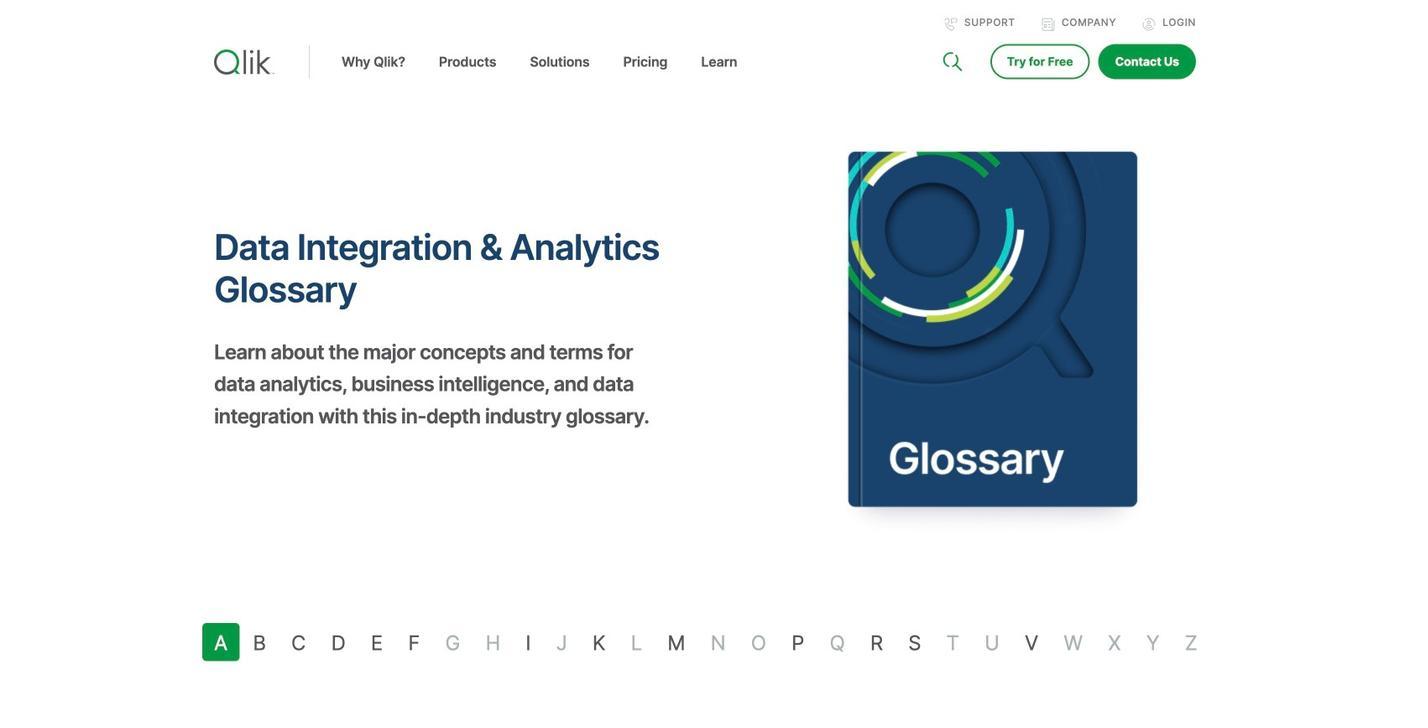 Task type: describe. For each thing, give the bounding box(es) containing it.
data integration & analytics glossary - hero image image
[[718, 99, 1309, 561]]

login image
[[1143, 18, 1156, 31]]

qlik image
[[214, 50, 275, 75]]



Task type: locate. For each thing, give the bounding box(es) containing it.
support image
[[944, 18, 958, 31]]

company image
[[1042, 18, 1055, 31]]



Task type: vqa. For each thing, say whether or not it's contained in the screenshot.
Eighth on the top of page
no



